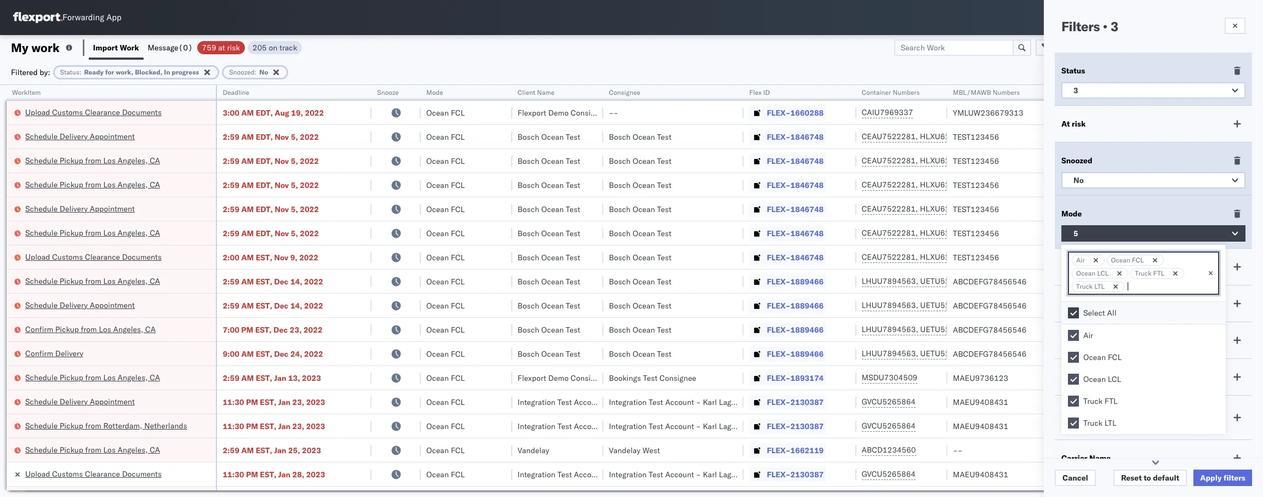 Task type: describe. For each thing, give the bounding box(es) containing it.
schedule pickup from los angeles, ca for first the schedule pickup from los angeles, ca link from the bottom
[[25, 445, 160, 455]]

none checkbox inside list box
[[1068, 374, 1079, 385]]

4 hlxu8034992 from the top
[[978, 204, 1032, 214]]

2 14, from the top
[[290, 301, 302, 310]]

5 flex- from the top
[[767, 204, 791, 214]]

1 flex-1846748 from the top
[[767, 132, 824, 142]]

integration test account - karl lagerfeld down the bookings test consignee in the bottom of the page
[[609, 397, 752, 407]]

3 uetu5238478 from the top
[[920, 324, 974, 334]]

2:59 am edt, nov 5, 2022 for second the schedule pickup from los angeles, ca link from the top
[[223, 180, 319, 190]]

1846748 for 'upload customs clearance documents' "link" related to 2:00 am est, nov 9, 2022
[[791, 252, 824, 262]]

mode button
[[421, 86, 501, 97]]

1 vertical spatial truck ftl
[[1084, 396, 1118, 406]]

3 customs from the top
[[52, 469, 83, 479]]

code)
[[1062, 417, 1088, 426]]

integration test account - karl lagerfeld down vandelay west
[[518, 469, 660, 479]]

batch action
[[1202, 42, 1249, 52]]

2 am from the top
[[241, 132, 254, 142]]

mbl/mawb numbers
[[953, 88, 1020, 96]]

4 2:59 from the top
[[223, 204, 239, 214]]

1 2:59 am edt, nov 5, 2022 from the top
[[223, 132, 319, 142]]

3 schedule pickup from los angeles, ca button from the top
[[25, 227, 160, 239]]

departure
[[1062, 299, 1099, 309]]

schedule pickup from los angeles, ca for 3rd the schedule pickup from los angeles, ca link
[[25, 228, 160, 238]]

5, for second the schedule pickup from los angeles, ca link from the top
[[291, 180, 298, 190]]

est, down 9:00 am est, dec 24, 2022
[[256, 373, 272, 383]]

consignee button
[[604, 86, 733, 97]]

2 schedule pickup from los angeles, ca button from the top
[[25, 179, 160, 191]]

7 flex- from the top
[[767, 252, 791, 262]]

port for departure port
[[1101, 299, 1117, 309]]

carrier name
[[1062, 453, 1111, 463]]

carrier
[[1062, 453, 1088, 463]]

1 abcdefg78456546 from the top
[[953, 277, 1027, 286]]

1 vertical spatial truck ltl
[[1084, 418, 1117, 428]]

est, down 2:59 am est, jan 25, 2023
[[260, 469, 276, 479]]

gvcu5265864 for schedule delivery appointment
[[862, 397, 916, 407]]

4 ceau7522281, from the top
[[862, 204, 918, 214]]

7 am from the top
[[241, 252, 254, 262]]

8 2:59 from the top
[[223, 373, 239, 383]]

bookings
[[609, 373, 641, 383]]

import
[[93, 42, 118, 52]]

est, down 2:59 am est, jan 13, 2023
[[260, 397, 276, 407]]

1 5, from the top
[[291, 132, 298, 142]]

schedule for 6th schedule pickup from los angeles, ca button from the bottom
[[25, 155, 58, 165]]

from for schedule pickup from rotterdam, netherlands link
[[85, 421, 101, 431]]

9:00 am est, dec 24, 2022
[[223, 349, 323, 359]]

filters
[[1224, 473, 1246, 483]]

from for fifth the schedule pickup from los angeles, ca link from the top
[[85, 372, 101, 382]]

2 edt, from the top
[[256, 132, 273, 142]]

confirm pickup from los angeles, ca
[[25, 324, 156, 334]]

5 schedule pickup from los angeles, ca link from the top
[[25, 372, 160, 383]]

ceau7522281, for 3rd the schedule pickup from los angeles, ca link
[[862, 228, 918, 238]]

ca for 6th schedule pickup from los angeles, ca button from the bottom
[[150, 155, 160, 165]]

demo for -
[[548, 108, 569, 118]]

24,
[[290, 349, 302, 359]]

schedule pickup from los angeles, ca for first the schedule pickup from los angeles, ca link
[[25, 155, 160, 165]]

schedule delivery appointment link for fourth schedule delivery appointment button from the bottom of the page
[[25, 131, 135, 142]]

3:00 am edt, aug 19, 2022
[[223, 108, 324, 118]]

2130387 for schedule delivery appointment
[[791, 397, 824, 407]]

0 vertical spatial truck ltl
[[1076, 282, 1105, 290]]

2:59 am est, jan 13, 2023
[[223, 373, 321, 383]]

pickup for "schedule pickup from rotterdam, netherlands" button
[[60, 421, 83, 431]]

filtered by:
[[11, 67, 50, 77]]

6 2:59 from the top
[[223, 277, 239, 286]]

3 hlxu8034992 from the top
[[978, 180, 1032, 190]]

6 am from the top
[[241, 228, 254, 238]]

los for 2nd schedule pickup from los angeles, ca button
[[103, 180, 116, 189]]

documents for 3:00 am edt, aug 19, 2022
[[122, 107, 162, 117]]

resize handle column header for mode
[[499, 85, 512, 497]]

delivery for second schedule delivery appointment button
[[60, 204, 88, 213]]

4 flex- from the top
[[767, 180, 791, 190]]

customs for 3:00 am edt, aug 19, 2022
[[52, 107, 83, 117]]

2 flex- from the top
[[767, 132, 791, 142]]

3 upload customs clearance documents from the top
[[25, 469, 162, 479]]

demo for bookings
[[548, 373, 569, 383]]

1 schedule pickup from los angeles, ca link from the top
[[25, 155, 160, 166]]

exception
[[1091, 42, 1127, 52]]

2 lhuu7894563, uetu5238478 from the top
[[862, 300, 974, 310]]

2:59 am est, jan 25, 2023
[[223, 445, 321, 455]]

flexport demo consignee for bookings test consignee
[[518, 373, 608, 383]]

1 uetu5238478 from the top
[[920, 276, 974, 286]]

3 2:59 from the top
[[223, 180, 239, 190]]

nov for second the schedule pickup from los angeles, ca link from the top
[[275, 180, 289, 190]]

12 flex- from the top
[[767, 373, 791, 383]]

delivery for fourth schedule delivery appointment button from the bottom of the page
[[60, 131, 88, 141]]

3 documents from the top
[[122, 469, 162, 479]]

5, for first the schedule pickup from los angeles, ca link
[[291, 156, 298, 166]]

pm for schedule pickup from rotterdam, netherlands
[[246, 421, 258, 431]]

6 schedule pickup from los angeles, ca button from the top
[[25, 444, 160, 456]]

ceau7522281, hlxu6269489, hlxu8034992 for first the schedule pickup from los angeles, ca link
[[862, 156, 1032, 166]]

import work
[[93, 42, 139, 52]]

2023 for schedule pickup from rotterdam, netherlands
[[306, 421, 325, 431]]

1 horizontal spatial ftl
[[1153, 269, 1165, 277]]

10 resize handle column header from the left
[[1201, 85, 1215, 497]]

file
[[1076, 42, 1089, 52]]

truck up terminal (firms code)
[[1084, 396, 1103, 406]]

confirm pickup from los angeles, ca button
[[25, 324, 156, 336]]

13,
[[288, 373, 300, 383]]

3 schedule delivery appointment button from the top
[[25, 300, 135, 312]]

1 1889466 from the top
[[791, 277, 824, 286]]

from for 3rd the schedule pickup from los angeles, ca link
[[85, 228, 101, 238]]

est, up 11:30 pm est, jan 28, 2023
[[256, 445, 272, 455]]

actions
[[1221, 88, 1244, 96]]

bookings test consignee
[[609, 373, 696, 383]]

schedule pickup from rotterdam, netherlands button
[[25, 420, 187, 432]]

flex id
[[750, 88, 770, 96]]

pickup for fourth schedule pickup from los angeles, ca button
[[60, 276, 83, 286]]

from for second the schedule pickup from los angeles, ca link from the top
[[85, 180, 101, 189]]

default
[[1153, 473, 1180, 483]]

arrival
[[1062, 335, 1087, 345]]

container numbers
[[862, 88, 920, 96]]

4 uetu5238478 from the top
[[920, 349, 974, 358]]

numbers for container numbers
[[893, 88, 920, 96]]

3 1889466 from the top
[[791, 325, 824, 335]]

4 1846748 from the top
[[791, 204, 824, 214]]

2 1889466 from the top
[[791, 301, 824, 310]]

filters • 3
[[1062, 18, 1119, 35]]

at
[[218, 42, 225, 52]]

schedule for third schedule delivery appointment button
[[25, 300, 58, 310]]

jan left '13,'
[[274, 373, 286, 383]]

3 upload from the top
[[25, 469, 50, 479]]

progress
[[172, 68, 199, 76]]

ceau7522281, hlxu6269489, hlxu8034992 for second the schedule pickup from los angeles, ca link from the top
[[862, 180, 1032, 190]]

confirm delivery
[[25, 348, 83, 358]]

3 clearance from the top
[[85, 469, 120, 479]]

3 abcdefg78456546 from the top
[[953, 325, 1027, 335]]

import work button
[[89, 35, 143, 60]]

on
[[269, 42, 278, 52]]

integration test account - karl lagerfeld up vandelay west
[[518, 421, 660, 431]]

numbers for mbl/mawb numbers
[[993, 88, 1020, 96]]

all
[[1107, 308, 1117, 318]]

11 flex- from the top
[[767, 349, 791, 359]]

0 horizontal spatial ftl
[[1105, 396, 1118, 406]]

port for arrival port
[[1089, 335, 1104, 345]]

upload customs clearance documents button for 3:00 am edt, aug 19, 2022
[[25, 107, 162, 119]]

agen
[[1247, 445, 1263, 455]]

apply
[[1200, 473, 1222, 483]]

3 flex-1846748 from the top
[[767, 180, 824, 190]]

1 horizontal spatial risk
[[1072, 119, 1086, 129]]

schedule pickup from rotterdam, netherlands
[[25, 421, 187, 431]]

1 lhuu7894563, uetu5238478 from the top
[[862, 276, 974, 286]]

my
[[11, 40, 28, 55]]

resize handle column header for mbl/mawb numbers
[[1110, 85, 1123, 497]]

pm for schedule delivery appointment
[[246, 397, 258, 407]]

appointment for second schedule delivery appointment button
[[90, 204, 135, 213]]

id
[[764, 88, 770, 96]]

759
[[202, 42, 216, 52]]

pickup for the confirm pickup from los angeles, ca button
[[55, 324, 79, 334]]

28,
[[292, 469, 304, 479]]

3 maeu9408431 from the top
[[953, 469, 1009, 479]]

maeu9408431 for schedule pickup from rotterdam, netherlands
[[953, 421, 1009, 431]]

confirm pickup from los angeles, ca link
[[25, 324, 156, 335]]

schedule delivery appointment for third schedule delivery appointment button
[[25, 300, 135, 310]]

23, for angeles,
[[290, 325, 302, 335]]

1 vertical spatial lcl
[[1108, 374, 1122, 384]]

list box containing select all
[[1062, 302, 1226, 434]]

0 vertical spatial lcl
[[1097, 269, 1109, 277]]

los for third schedule pickup from los angeles, ca button
[[103, 228, 116, 238]]

1 edt, from the top
[[256, 108, 273, 118]]

from for third the schedule pickup from los angeles, ca link from the bottom of the page
[[85, 276, 101, 286]]

schedule delivery appointment for second schedule delivery appointment button
[[25, 204, 135, 213]]

4 schedule pickup from los angeles, ca link from the top
[[25, 275, 160, 286]]

11:30 pm est, jan 23, 2023 for schedule delivery appointment
[[223, 397, 325, 407]]

final port
[[1062, 372, 1097, 382]]

maeu9736123
[[953, 373, 1009, 383]]

rotterdam,
[[103, 421, 142, 431]]

angeles, for confirm pickup from los angeles, ca link
[[113, 324, 143, 334]]

(0)
[[178, 42, 193, 52]]

resize handle column header for container numbers
[[935, 85, 948, 497]]

5 2:59 from the top
[[223, 228, 239, 238]]

track
[[280, 42, 297, 52]]

flexport for -
[[518, 108, 546, 118]]

2023 right 28,
[[306, 469, 325, 479]]

batch
[[1202, 42, 1223, 52]]

jan for schedule pickup from los angeles, ca
[[274, 445, 286, 455]]

1 hlxu8034992 from the top
[[978, 132, 1032, 141]]

blocked,
[[135, 68, 162, 76]]

205
[[253, 42, 267, 52]]

5 hlxu8034992 from the top
[[978, 228, 1032, 238]]

1 vertical spatial --
[[953, 445, 963, 455]]

pickup for 6th schedule pickup from los angeles, ca button from the bottom
[[60, 155, 83, 165]]

11:30 pm est, jan 28, 2023
[[223, 469, 325, 479]]

0 vertical spatial air
[[1076, 256, 1085, 264]]

3 11:30 from the top
[[223, 469, 244, 479]]

status for status
[[1062, 66, 1085, 76]]

pickup for sixth schedule pickup from los angeles, ca button
[[60, 445, 83, 455]]

1 hlxu6269489, from the top
[[920, 132, 976, 141]]

0 vertical spatial risk
[[227, 42, 240, 52]]

filters
[[1062, 18, 1100, 35]]

1 2:59 from the top
[[223, 132, 239, 142]]

ca for 2nd schedule pickup from los angeles, ca button
[[150, 180, 160, 189]]

angeles, for third the schedule pickup from los angeles, ca link from the bottom of the page
[[118, 276, 148, 286]]

confirm delivery button
[[25, 348, 83, 360]]

1893174
[[791, 373, 824, 383]]

in
[[164, 68, 170, 76]]

from for first the schedule pickup from los angeles, ca link
[[85, 155, 101, 165]]

2 2:59 am est, dec 14, 2022 from the top
[[223, 301, 323, 310]]

3 lhuu7894563, from the top
[[862, 324, 918, 334]]

1 schedule pickup from los angeles, ca button from the top
[[25, 155, 160, 167]]

4 test123456 from the top
[[953, 204, 999, 214]]

(firms
[[1096, 409, 1124, 419]]

ca for third schedule pickup from los angeles, ca button
[[150, 228, 160, 238]]

flex
[[750, 88, 762, 96]]

1660288
[[791, 108, 824, 118]]

est, down '2:00 am est, nov 9, 2022'
[[256, 277, 272, 286]]

0 horizontal spatial --
[[609, 108, 619, 118]]

aug
[[275, 108, 289, 118]]

msdu7304509
[[862, 373, 918, 383]]

5 button
[[1062, 225, 1246, 242]]

integration test account - karl lagerfeld down bookings
[[518, 397, 660, 407]]

mbl/mawb
[[953, 88, 991, 96]]

4 5, from the top
[[291, 204, 298, 214]]

7:00
[[223, 325, 239, 335]]

2:59 am edt, nov 5, 2022 for 3rd the schedule pickup from los angeles, ca link
[[223, 228, 319, 238]]

1 vertical spatial client name
[[1062, 262, 1107, 272]]

pickup for third schedule pickup from los angeles, ca button
[[60, 228, 83, 238]]

schedule delivery appointment for fourth schedule delivery appointment button from the bottom of the page
[[25, 131, 135, 141]]

action
[[1225, 42, 1249, 52]]

1 vertical spatial client
[[1062, 262, 1084, 272]]

destination
[[1204, 445, 1245, 455]]

0 vertical spatial ocean lcl
[[1076, 269, 1109, 277]]

los for 6th schedule pickup from los angeles, ca button from the bottom
[[103, 155, 116, 165]]

caiu7969337
[[862, 107, 913, 117]]

6 flex- from the top
[[767, 228, 791, 238]]

3 schedule pickup from los angeles, ca link from the top
[[25, 227, 160, 238]]

4 schedule pickup from los angeles, ca button from the top
[[25, 275, 160, 287]]

vandelay for vandelay
[[518, 445, 549, 455]]

1 ceau7522281, from the top
[[862, 132, 918, 141]]

flex-2130387 for schedule pickup from rotterdam, netherlands
[[767, 421, 824, 431]]

2:00
[[223, 252, 239, 262]]

2 abcdefg78456546 from the top
[[953, 301, 1027, 310]]

est, up 2:59 am est, jan 13, 2023
[[256, 349, 272, 359]]

consignee inside button
[[609, 88, 641, 96]]

ca for the confirm pickup from los angeles, ca button
[[145, 324, 156, 334]]

1 flex-1889466 from the top
[[767, 277, 824, 286]]

9 2:59 from the top
[[223, 445, 239, 455]]

customs for 2:00 am est, nov 9, 2022
[[52, 252, 83, 262]]

3 2130387 from the top
[[791, 469, 824, 479]]

at
[[1062, 119, 1070, 129]]

flexport. image
[[13, 12, 62, 23]]

forwarding app
[[62, 12, 121, 23]]

1 test123456 from the top
[[953, 132, 999, 142]]

ocean lcl inside list box
[[1084, 374, 1122, 384]]

schedule for "schedule pickup from rotterdam, netherlands" button
[[25, 421, 58, 431]]

schedule pickup from los angeles, ca for fifth the schedule pickup from los angeles, ca link from the top
[[25, 372, 160, 382]]

from for first the schedule pickup from los angeles, ca link from the bottom
[[85, 445, 101, 455]]

ceau7522281, for second the schedule pickup from los angeles, ca link from the top
[[862, 180, 918, 190]]

10 flex- from the top
[[767, 325, 791, 335]]

schedule delivery appointment for 1st schedule delivery appointment button from the bottom of the page
[[25, 397, 135, 406]]

app
[[106, 12, 121, 23]]

reset to default button
[[1114, 470, 1187, 486]]

4 abcdefg78456546 from the top
[[953, 349, 1027, 359]]

os button
[[1225, 5, 1250, 30]]

resize handle column header for flex id
[[843, 85, 856, 497]]

ceau7522281, for first the schedule pickup from los angeles, ca link
[[862, 156, 918, 166]]

3 gvcu5265864 from the top
[[862, 469, 916, 479]]

9 am from the top
[[241, 301, 254, 310]]



Task type: locate. For each thing, give the bounding box(es) containing it.
flex id button
[[744, 86, 845, 97]]

flex-1889466
[[767, 277, 824, 286], [767, 301, 824, 310], [767, 325, 824, 335], [767, 349, 824, 359]]

0 vertical spatial ltl
[[1095, 282, 1105, 290]]

1 vertical spatial 14,
[[290, 301, 302, 310]]

flex-2130387 down flex-1662119
[[767, 469, 824, 479]]

: for status
[[79, 68, 81, 76]]

2 schedule delivery appointment button from the top
[[25, 203, 135, 215]]

0 horizontal spatial 3
[[1074, 86, 1078, 95]]

jan down '13,'
[[278, 397, 291, 407]]

status down file at the right top of page
[[1062, 66, 1085, 76]]

ceau7522281, for 'upload customs clearance documents' "link" related to 2:00 am est, nov 9, 2022
[[862, 252, 918, 262]]

message (0)
[[148, 42, 193, 52]]

resize handle column header
[[203, 85, 216, 497], [359, 85, 372, 497], [408, 85, 421, 497], [499, 85, 512, 497], [590, 85, 604, 497], [731, 85, 744, 497], [843, 85, 856, 497], [935, 85, 948, 497], [1110, 85, 1123, 497], [1201, 85, 1215, 497], [1244, 85, 1257, 497]]

14 flex- from the top
[[767, 421, 791, 431]]

2 hlxu6269489, from the top
[[920, 156, 976, 166]]

0 vertical spatial client
[[518, 88, 535, 96]]

5 flex-1846748 from the top
[[767, 228, 824, 238]]

3 ceau7522281, from the top
[[862, 180, 918, 190]]

23, down '13,'
[[292, 397, 304, 407]]

3 lhuu7894563, uetu5238478 from the top
[[862, 324, 974, 334]]

confirm inside confirm pickup from los angeles, ca link
[[25, 324, 53, 334]]

integration test account - karl lagerfeld up west
[[609, 421, 752, 431]]

0 horizontal spatial client
[[518, 88, 535, 96]]

angeles, inside button
[[113, 324, 143, 334]]

appointment for 1st schedule delivery appointment button from the bottom of the page
[[90, 397, 135, 406]]

1 vertical spatial confirm
[[25, 348, 53, 358]]

client inside button
[[518, 88, 535, 96]]

: down 205
[[255, 68, 257, 76]]

1 vertical spatial name
[[1086, 262, 1107, 272]]

resize handle column header for client name
[[590, 85, 604, 497]]

ltl up departure port
[[1095, 282, 1105, 290]]

schedule pickup from los angeles, ca for second the schedule pickup from los angeles, ca link from the top
[[25, 180, 160, 189]]

reset to default
[[1121, 473, 1180, 483]]

11:30 up 2:59 am est, jan 25, 2023
[[223, 421, 244, 431]]

truck ltl up carrier name
[[1084, 418, 1117, 428]]

status left the 'ready'
[[60, 68, 79, 76]]

3 edt, from the top
[[256, 156, 273, 166]]

3 inside button
[[1074, 86, 1078, 95]]

0 vertical spatial no
[[259, 68, 268, 76]]

1846748 for first the schedule pickup from los angeles, ca link
[[791, 156, 824, 166]]

1 horizontal spatial no
[[1074, 175, 1084, 185]]

6 hlxu8034992 from the top
[[978, 252, 1032, 262]]

5 5, from the top
[[291, 228, 298, 238]]

2 vertical spatial flex-2130387
[[767, 469, 824, 479]]

1 vertical spatial 3
[[1074, 86, 1078, 95]]

1 vertical spatial maeu9408431
[[953, 421, 1009, 431]]

25,
[[288, 445, 300, 455]]

ca for fourth schedule pickup from los angeles, ca button
[[150, 276, 160, 286]]

resize handle column header for workitem
[[203, 85, 216, 497]]

3 upload customs clearance documents link from the top
[[25, 468, 162, 479]]

angeles, for first the schedule pickup from los angeles, ca link from the bottom
[[118, 445, 148, 455]]

pm up 2:59 am est, jan 25, 2023
[[246, 421, 258, 431]]

5 resize handle column header from the left
[[590, 85, 604, 497]]

schedule delivery appointment
[[25, 131, 135, 141], [25, 204, 135, 213], [25, 300, 135, 310], [25, 397, 135, 406]]

test123456 for second the schedule pickup from los angeles, ca link from the top
[[953, 180, 999, 190]]

1 vertical spatial 2130387
[[791, 421, 824, 431]]

am
[[241, 108, 254, 118], [241, 132, 254, 142], [241, 156, 254, 166], [241, 180, 254, 190], [241, 204, 254, 214], [241, 228, 254, 238], [241, 252, 254, 262], [241, 277, 254, 286], [241, 301, 254, 310], [241, 349, 254, 359], [241, 373, 254, 383], [241, 445, 254, 455]]

0 horizontal spatial truck ftl
[[1084, 396, 1118, 406]]

ltl inside list box
[[1105, 418, 1117, 428]]

23, up 25,
[[292, 421, 304, 431]]

4 flex-1889466 from the top
[[767, 349, 824, 359]]

2 schedule pickup from los angeles, ca link from the top
[[25, 179, 160, 190]]

11:30 pm est, jan 23, 2023
[[223, 397, 325, 407], [223, 421, 325, 431]]

no inside no button
[[1074, 175, 1084, 185]]

2130387 down 1662119
[[791, 469, 824, 479]]

jan left 28,
[[278, 469, 291, 479]]

0 vertical spatial demo
[[548, 108, 569, 118]]

2 ceau7522281, from the top
[[862, 156, 918, 166]]

2 vertical spatial documents
[[122, 469, 162, 479]]

4 edt, from the top
[[256, 180, 273, 190]]

None checkbox
[[1068, 374, 1079, 385]]

9 flex- from the top
[[767, 301, 791, 310]]

test123456 for first the schedule pickup from los angeles, ca link
[[953, 156, 999, 166]]

test123456
[[953, 132, 999, 142], [953, 156, 999, 166], [953, 180, 999, 190], [953, 204, 999, 214], [953, 228, 999, 238], [953, 252, 999, 262]]

1 vertical spatial documents
[[122, 252, 162, 262]]

5, for 3rd the schedule pickup from los angeles, ca link
[[291, 228, 298, 238]]

ftl up (firms
[[1105, 396, 1118, 406]]

1 horizontal spatial client
[[1062, 262, 1084, 272]]

jan for schedule pickup from rotterdam, netherlands
[[278, 421, 291, 431]]

0 horizontal spatial risk
[[227, 42, 240, 52]]

0 vertical spatial customs
[[52, 107, 83, 117]]

client name inside button
[[518, 88, 555, 96]]

mode
[[426, 88, 443, 96], [1062, 209, 1082, 219]]

23, for netherlands
[[292, 421, 304, 431]]

flexport demo consignee for --
[[518, 108, 608, 118]]

3 up at risk
[[1074, 86, 1078, 95]]

los
[[103, 155, 116, 165], [103, 180, 116, 189], [103, 228, 116, 238], [103, 276, 116, 286], [99, 324, 111, 334], [103, 372, 116, 382], [103, 445, 116, 455]]

5 schedule pickup from los angeles, ca from the top
[[25, 372, 160, 382]]

dec up 9:00 am est, dec 24, 2022
[[274, 325, 288, 335]]

0 vertical spatial flexport demo consignee
[[518, 108, 608, 118]]

11:30 down 2:59 am est, jan 25, 2023
[[223, 469, 244, 479]]

flex-2130387 down flex-1893174
[[767, 397, 824, 407]]

3 right •
[[1111, 18, 1119, 35]]

schedule for fourth schedule delivery appointment button from the bottom of the page
[[25, 131, 58, 141]]

5 ceau7522281, hlxu6269489, hlxu8034992 from the top
[[862, 228, 1032, 238]]

0 vertical spatial upload customs clearance documents link
[[25, 107, 162, 118]]

bosch ocean test
[[518, 132, 580, 142], [609, 132, 672, 142], [518, 156, 580, 166], [609, 156, 672, 166], [518, 180, 580, 190], [609, 180, 672, 190], [518, 204, 580, 214], [609, 204, 672, 214], [518, 228, 580, 238], [609, 228, 672, 238], [518, 252, 580, 262], [609, 252, 672, 262], [518, 277, 580, 286], [609, 277, 672, 286], [518, 301, 580, 310], [609, 301, 672, 310], [518, 325, 580, 335], [609, 325, 672, 335], [518, 349, 580, 359], [609, 349, 672, 359]]

1 vertical spatial gvcu5265864
[[862, 421, 916, 431]]

2 upload customs clearance documents link from the top
[[25, 251, 162, 262]]

flex-1889466 button
[[750, 274, 826, 289], [750, 274, 826, 289], [750, 298, 826, 313], [750, 298, 826, 313], [750, 322, 826, 337], [750, 322, 826, 337], [750, 346, 826, 361], [750, 346, 826, 361]]

dec left 24,
[[274, 349, 289, 359]]

workitem
[[12, 88, 41, 96]]

1 vertical spatial 11:30 pm est, jan 23, 2023
[[223, 421, 325, 431]]

3 schedule from the top
[[25, 180, 58, 189]]

1 vertical spatial flexport
[[518, 373, 546, 383]]

11:30 pm est, jan 23, 2023 down 2:59 am est, jan 13, 2023
[[223, 397, 325, 407]]

1 vertical spatial flexport demo consignee
[[518, 373, 608, 383]]

1 vertical spatial clearance
[[85, 252, 120, 262]]

2023 right 25,
[[302, 445, 321, 455]]

1 flex- from the top
[[767, 108, 791, 118]]

1 vertical spatial no
[[1074, 175, 1084, 185]]

7 2:59 from the top
[[223, 301, 239, 310]]

dec
[[274, 277, 289, 286], [274, 301, 289, 310], [274, 325, 288, 335], [274, 349, 289, 359]]

2 vertical spatial 23,
[[292, 421, 304, 431]]

2 schedule delivery appointment from the top
[[25, 204, 135, 213]]

5 am from the top
[[241, 204, 254, 214]]

schedule delivery appointment link for third schedule delivery appointment button
[[25, 300, 135, 310]]

ymluw236679313
[[953, 108, 1024, 118]]

14, up 7:00 pm est, dec 23, 2022
[[290, 301, 302, 310]]

0 vertical spatial upload
[[25, 107, 50, 117]]

Search Shipments (/) text field
[[1053, 9, 1159, 26]]

upload customs clearance documents for 3:00
[[25, 107, 162, 117]]

2 11:30 pm est, jan 23, 2023 from the top
[[223, 421, 325, 431]]

6 schedule from the top
[[25, 276, 58, 286]]

numbers up ymluw236679313 on the right top of the page
[[993, 88, 1020, 96]]

0 vertical spatial 11:30
[[223, 397, 244, 407]]

1 vertical spatial ftl
[[1105, 396, 1118, 406]]

integration
[[518, 397, 556, 407], [609, 397, 647, 407], [518, 421, 556, 431], [609, 421, 647, 431], [518, 469, 556, 479], [609, 469, 647, 479]]

0 vertical spatial ftl
[[1153, 269, 1165, 277]]

hlxu8034992
[[978, 132, 1032, 141], [978, 156, 1032, 166], [978, 180, 1032, 190], [978, 204, 1032, 214], [978, 228, 1032, 238], [978, 252, 1032, 262]]

4 schedule from the top
[[25, 204, 58, 213]]

0 vertical spatial documents
[[122, 107, 162, 117]]

flex-1846748 button
[[750, 129, 826, 144], [750, 129, 826, 144], [750, 153, 826, 169], [750, 153, 826, 169], [750, 177, 826, 193], [750, 177, 826, 193], [750, 201, 826, 217], [750, 201, 826, 217], [750, 226, 826, 241], [750, 226, 826, 241], [750, 250, 826, 265], [750, 250, 826, 265]]

flex-1660288
[[767, 108, 824, 118]]

select all
[[1084, 308, 1117, 318]]

ceau7522281, hlxu6269489, hlxu8034992 for 3rd the schedule pickup from los angeles, ca link
[[862, 228, 1032, 238]]

0 vertical spatial 2:59 am est, dec 14, 2022
[[223, 277, 323, 286]]

11 am from the top
[[241, 373, 254, 383]]

los for the confirm pickup from los angeles, ca button
[[99, 324, 111, 334]]

: for snoozed
[[255, 68, 257, 76]]

2 vertical spatial 11:30
[[223, 469, 244, 479]]

gvcu5265864 down msdu7304509
[[862, 397, 916, 407]]

delivery
[[60, 131, 88, 141], [60, 204, 88, 213], [60, 300, 88, 310], [55, 348, 83, 358], [60, 397, 88, 406]]

8 flex- from the top
[[767, 277, 791, 286]]

1 maeu9408431 from the top
[[953, 397, 1009, 407]]

0 vertical spatial truck ftl
[[1135, 269, 1165, 277]]

schedule for 2nd schedule pickup from los angeles, ca button
[[25, 180, 58, 189]]

0 vertical spatial upload customs clearance documents
[[25, 107, 162, 117]]

name inside the client name button
[[537, 88, 555, 96]]

client
[[518, 88, 535, 96], [1062, 262, 1084, 272]]

2 demo from the top
[[548, 373, 569, 383]]

port right final
[[1082, 372, 1097, 382]]

mode right snooze
[[426, 88, 443, 96]]

bosch
[[518, 132, 539, 142], [609, 132, 631, 142], [518, 156, 539, 166], [609, 156, 631, 166], [518, 180, 539, 190], [609, 180, 631, 190], [518, 204, 539, 214], [609, 204, 631, 214], [518, 228, 539, 238], [609, 228, 631, 238], [518, 252, 539, 262], [609, 252, 631, 262], [518, 277, 539, 286], [609, 277, 631, 286], [518, 301, 539, 310], [609, 301, 631, 310], [518, 325, 539, 335], [609, 325, 631, 335], [518, 349, 539, 359], [609, 349, 631, 359]]

upload for 3:00 am edt, aug 19, 2022
[[25, 107, 50, 117]]

ocean lcl up departure port
[[1076, 269, 1109, 277]]

1 horizontal spatial :
[[255, 68, 257, 76]]

3 am from the top
[[241, 156, 254, 166]]

ltl right the terminal
[[1105, 418, 1117, 428]]

2 maeu9408431 from the top
[[953, 421, 1009, 431]]

4 1889466 from the top
[[791, 349, 824, 359]]

apply filters
[[1200, 473, 1246, 483]]

4 am from the top
[[241, 180, 254, 190]]

1 ceau7522281, hlxu6269489, hlxu8034992 from the top
[[862, 132, 1032, 141]]

clearance
[[85, 107, 120, 117], [85, 252, 120, 262], [85, 469, 120, 479]]

flex-2130387 for schedule delivery appointment
[[767, 397, 824, 407]]

3 test123456 from the top
[[953, 180, 999, 190]]

mode inside button
[[426, 88, 443, 96]]

1 vertical spatial upload customs clearance documents link
[[25, 251, 162, 262]]

gvcu5265864 up abcd1234560
[[862, 421, 916, 431]]

0 vertical spatial maeu9408431
[[953, 397, 1009, 407]]

container
[[862, 88, 891, 96]]

6 flex-1846748 from the top
[[767, 252, 824, 262]]

0 horizontal spatial numbers
[[893, 88, 920, 96]]

delivery for third schedule delivery appointment button
[[60, 300, 88, 310]]

ceau7522281,
[[862, 132, 918, 141], [862, 156, 918, 166], [862, 180, 918, 190], [862, 204, 918, 214], [862, 228, 918, 238], [862, 252, 918, 262]]

2023 down 2:59 am est, jan 13, 2023
[[306, 397, 325, 407]]

ocean lcl
[[1076, 269, 1109, 277], [1084, 374, 1122, 384]]

0 vertical spatial --
[[609, 108, 619, 118]]

6 hlxu6269489, from the top
[[920, 252, 976, 262]]

nov for 'upload customs clearance documents' "link" related to 2:00 am est, nov 9, 2022
[[274, 252, 288, 262]]

4 lhuu7894563, from the top
[[862, 349, 918, 358]]

gvcu5265864 down abcd1234560
[[862, 469, 916, 479]]

0 horizontal spatial mode
[[426, 88, 443, 96]]

appointment for third schedule delivery appointment button
[[90, 300, 135, 310]]

1 vertical spatial mode
[[1062, 209, 1082, 219]]

ftl down 5 button
[[1153, 269, 1165, 277]]

2 vertical spatial 2130387
[[791, 469, 824, 479]]

nov
[[275, 132, 289, 142], [275, 156, 289, 166], [275, 180, 289, 190], [275, 204, 289, 214], [275, 228, 289, 238], [274, 252, 288, 262]]

confirm delivery link
[[25, 348, 83, 359]]

jan for schedule delivery appointment
[[278, 397, 291, 407]]

resize handle column header for consignee
[[731, 85, 744, 497]]

2 11:30 from the top
[[223, 421, 244, 431]]

lcl up departure port
[[1097, 269, 1109, 277]]

1889466
[[791, 277, 824, 286], [791, 301, 824, 310], [791, 325, 824, 335], [791, 349, 824, 359]]

ceau7522281, hlxu6269489, hlxu8034992 for 'upload customs clearance documents' "link" related to 2:00 am est, nov 9, 2022
[[862, 252, 1032, 262]]

2023 for schedule delivery appointment
[[306, 397, 325, 407]]

1 vertical spatial port
[[1089, 335, 1104, 345]]

15 flex- from the top
[[767, 445, 791, 455]]

air down select
[[1084, 331, 1094, 340]]

flexport demo consignee
[[518, 108, 608, 118], [518, 373, 608, 383]]

status for status : ready for work, blocked, in progress
[[60, 68, 79, 76]]

upload customs clearance documents link
[[25, 107, 162, 118], [25, 251, 162, 262], [25, 468, 162, 479]]

port right departure
[[1101, 299, 1117, 309]]

1 vertical spatial upload
[[25, 252, 50, 262]]

ca inside button
[[145, 324, 156, 334]]

pm for confirm pickup from los angeles, ca
[[241, 325, 253, 335]]

1 upload customs clearance documents button from the top
[[25, 107, 162, 119]]

3 schedule pickup from los angeles, ca from the top
[[25, 228, 160, 238]]

0 vertical spatial gvcu5265864
[[862, 397, 916, 407]]

7:00 pm est, dec 23, 2022
[[223, 325, 323, 335]]

2 ceau7522281, hlxu6269489, hlxu8034992 from the top
[[862, 156, 1032, 166]]

1 horizontal spatial status
[[1062, 66, 1085, 76]]

3 flex- from the top
[[767, 156, 791, 166]]

customs
[[52, 107, 83, 117], [52, 252, 83, 262], [52, 469, 83, 479]]

0 vertical spatial client name
[[518, 88, 555, 96]]

6 schedule pickup from los angeles, ca from the top
[[25, 445, 160, 455]]

gvcu5265864 for schedule pickup from rotterdam, netherlands
[[862, 421, 916, 431]]

3 flex-2130387 from the top
[[767, 469, 824, 479]]

est, up 2:59 am est, jan 25, 2023
[[260, 421, 276, 431]]

snoozed up 'deadline'
[[229, 68, 255, 76]]

deadline button
[[217, 86, 361, 97]]

truck ftl down 5 button
[[1135, 269, 1165, 277]]

5 edt, from the top
[[256, 204, 273, 214]]

los for fourth schedule pickup from los angeles, ca button
[[103, 276, 116, 286]]

2 vertical spatial upload customs clearance documents link
[[25, 468, 162, 479]]

nov for 3rd the schedule pickup from los angeles, ca link
[[275, 228, 289, 238]]

0 vertical spatial snoozed
[[229, 68, 255, 76]]

no down 205
[[259, 68, 268, 76]]

dec up 7:00 pm est, dec 23, 2022
[[274, 301, 289, 310]]

to
[[1144, 473, 1151, 483]]

2 vertical spatial maeu9408431
[[953, 469, 1009, 479]]

snooze
[[377, 88, 399, 96]]

hlxu6269489, for second the schedule pickup from los angeles, ca link from the top
[[920, 180, 976, 190]]

0 vertical spatial 2130387
[[791, 397, 824, 407]]

1 vertical spatial ocean lcl
[[1084, 374, 1122, 384]]

delivery for 1st schedule delivery appointment button from the bottom of the page
[[60, 397, 88, 406]]

truck ftl up (firms
[[1084, 396, 1118, 406]]

2 vertical spatial port
[[1082, 372, 1097, 382]]

1 vertical spatial flex-2130387
[[767, 421, 824, 431]]

upload customs clearance documents link for 3:00 am edt, aug 19, 2022
[[25, 107, 162, 118]]

pm right 7:00
[[241, 325, 253, 335]]

2 flexport from the top
[[518, 373, 546, 383]]

schedule for sixth schedule pickup from los angeles, ca button
[[25, 445, 58, 455]]

0 horizontal spatial snoozed
[[229, 68, 255, 76]]

truck up departure
[[1076, 282, 1093, 290]]

2 flex-2130387 from the top
[[767, 421, 824, 431]]

2 2:59 from the top
[[223, 156, 239, 166]]

dec down '2:00 am est, nov 9, 2022'
[[274, 277, 289, 286]]

deadline
[[223, 88, 249, 96]]

4 hlxu6269489, from the top
[[920, 204, 976, 214]]

None checkbox
[[1068, 307, 1079, 318], [1068, 330, 1079, 341], [1068, 352, 1079, 363], [1068, 396, 1079, 407], [1068, 418, 1079, 429], [1068, 307, 1079, 318], [1068, 330, 1079, 341], [1068, 352, 1079, 363], [1068, 396, 1079, 407], [1068, 418, 1079, 429]]

schedule
[[25, 131, 58, 141], [25, 155, 58, 165], [25, 180, 58, 189], [25, 204, 58, 213], [25, 228, 58, 238], [25, 276, 58, 286], [25, 300, 58, 310], [25, 372, 58, 382], [25, 397, 58, 406], [25, 421, 58, 431], [25, 445, 58, 455]]

1 vertical spatial 11:30
[[223, 421, 244, 431]]

los for 5th schedule pickup from los angeles, ca button from the top of the page
[[103, 372, 116, 382]]

1 flex-2130387 from the top
[[767, 397, 824, 407]]

14, down 9,
[[290, 277, 302, 286]]

0 vertical spatial confirm
[[25, 324, 53, 334]]

4 ceau7522281, hlxu6269489, hlxu8034992 from the top
[[862, 204, 1032, 214]]

10 am from the top
[[241, 349, 254, 359]]

0 vertical spatial flex-2130387
[[767, 397, 824, 407]]

0 horizontal spatial no
[[259, 68, 268, 76]]

for
[[105, 68, 114, 76]]

: left the 'ready'
[[79, 68, 81, 76]]

hlxu6269489, for 3rd the schedule pickup from los angeles, ca link
[[920, 228, 976, 238]]

departure port
[[1062, 299, 1117, 309]]

2023 up 2:59 am est, jan 25, 2023
[[306, 421, 325, 431]]

1 appointment from the top
[[90, 131, 135, 141]]

cancel
[[1063, 473, 1088, 483]]

5 hlxu6269489, from the top
[[920, 228, 976, 238]]

mode up 5
[[1062, 209, 1082, 219]]

14,
[[290, 277, 302, 286], [290, 301, 302, 310]]

1 horizontal spatial numbers
[[993, 88, 1020, 96]]

1 horizontal spatial truck ftl
[[1135, 269, 1165, 277]]

documents
[[122, 107, 162, 117], [122, 252, 162, 262], [122, 469, 162, 479]]

truck ltl up departure port
[[1076, 282, 1105, 290]]

Search Work text field
[[894, 39, 1014, 56]]

forwarding
[[62, 12, 104, 23]]

no up 5
[[1074, 175, 1084, 185]]

lcl up (firms
[[1108, 374, 1122, 384]]

0 horizontal spatial :
[[79, 68, 81, 76]]

list box
[[1062, 302, 1226, 434]]

11:30 down 2:59 am est, jan 13, 2023
[[223, 397, 244, 407]]

205 on track
[[253, 42, 297, 52]]

hlxu6269489, for 'upload customs clearance documents' "link" related to 2:00 am est, nov 9, 2022
[[920, 252, 976, 262]]

1 schedule delivery appointment link from the top
[[25, 131, 135, 142]]

ca
[[150, 155, 160, 165], [150, 180, 160, 189], [150, 228, 160, 238], [150, 276, 160, 286], [145, 324, 156, 334], [150, 372, 160, 382], [150, 445, 160, 455]]

23,
[[290, 325, 302, 335], [292, 397, 304, 407], [292, 421, 304, 431]]

numbers up caiu7969337 on the top right of page
[[893, 88, 920, 96]]

pm down 2:59 am est, jan 13, 2023
[[246, 397, 258, 407]]

1 lhuu7894563, from the top
[[862, 276, 918, 286]]

9,
[[290, 252, 297, 262]]

1 horizontal spatial client name
[[1062, 262, 1107, 272]]

schedule for 5th schedule pickup from los angeles, ca button from the top of the page
[[25, 372, 58, 382]]

test
[[566, 132, 580, 142], [657, 132, 672, 142], [566, 156, 580, 166], [657, 156, 672, 166], [566, 180, 580, 190], [657, 180, 672, 190], [566, 204, 580, 214], [657, 204, 672, 214], [566, 228, 580, 238], [657, 228, 672, 238], [566, 252, 580, 262], [657, 252, 672, 262], [566, 277, 580, 286], [657, 277, 672, 286], [566, 301, 580, 310], [657, 301, 672, 310], [566, 325, 580, 335], [657, 325, 672, 335], [566, 349, 580, 359], [657, 349, 672, 359], [643, 373, 658, 383], [558, 397, 572, 407], [649, 397, 663, 407], [558, 421, 572, 431], [649, 421, 663, 431], [1188, 445, 1202, 455], [558, 469, 572, 479], [649, 469, 663, 479]]

ready
[[84, 68, 104, 76]]

2 customs from the top
[[52, 252, 83, 262]]

schedule for fourth schedule pickup from los angeles, ca button
[[25, 276, 58, 286]]

1 2:59 am est, dec 14, 2022 from the top
[[223, 277, 323, 286]]

2 flex-1846748 from the top
[[767, 156, 824, 166]]

0 horizontal spatial status
[[60, 68, 79, 76]]

air inside list box
[[1084, 331, 1094, 340]]

jaehyung choi - test destination agen
[[1129, 445, 1263, 455]]

1 vertical spatial demo
[[548, 373, 569, 383]]

2:59 am est, dec 14, 2022 up 7:00 pm est, dec 23, 2022
[[223, 301, 323, 310]]

1 schedule pickup from los angeles, ca from the top
[[25, 155, 160, 165]]

2 vertical spatial customs
[[52, 469, 83, 479]]

3:00
[[223, 108, 239, 118]]

6 resize handle column header from the left
[[731, 85, 744, 497]]

None text field
[[1127, 282, 1138, 291]]

2130387 down 1893174 at the right bottom of page
[[791, 397, 824, 407]]

pm down 2:59 am est, jan 25, 2023
[[246, 469, 258, 479]]

0 vertical spatial flexport
[[518, 108, 546, 118]]

snoozed
[[229, 68, 255, 76], [1062, 156, 1093, 166]]

1 schedule delivery appointment button from the top
[[25, 131, 135, 143]]

4 resize handle column header from the left
[[499, 85, 512, 497]]

2 confirm from the top
[[25, 348, 53, 358]]

clearance for 3:00 am edt, aug 19, 2022
[[85, 107, 120, 117]]

ocean lcl right final
[[1084, 374, 1122, 384]]

truck up carrier name
[[1084, 418, 1103, 428]]

1 vertical spatial upload customs clearance documents
[[25, 252, 162, 262]]

2130387 up 1662119
[[791, 421, 824, 431]]

1 vertical spatial ltl
[[1105, 418, 1117, 428]]

flex-2130387 up flex-1662119
[[767, 421, 824, 431]]

0 vertical spatial mode
[[426, 88, 443, 96]]

6 ceau7522281, hlxu6269489, hlxu8034992 from the top
[[862, 252, 1032, 262]]

delivery inside 'button'
[[55, 348, 83, 358]]

flexport for bookings
[[518, 373, 546, 383]]

forwarding app link
[[13, 12, 121, 23]]

2023 right '13,'
[[302, 373, 321, 383]]

lcl
[[1097, 269, 1109, 277], [1108, 374, 1122, 384]]

los for sixth schedule pickup from los angeles, ca button
[[103, 445, 116, 455]]

jan up 25,
[[278, 421, 291, 431]]

2 flex-1889466 from the top
[[767, 301, 824, 310]]

3 5, from the top
[[291, 180, 298, 190]]

jan left 25,
[[274, 445, 286, 455]]

apply filters button
[[1194, 470, 1252, 486]]

snoozed down at risk
[[1062, 156, 1093, 166]]

2 vertical spatial upload
[[25, 469, 50, 479]]

1 horizontal spatial --
[[953, 445, 963, 455]]

3 schedule delivery appointment from the top
[[25, 300, 135, 310]]

1 1846748 from the top
[[791, 132, 824, 142]]

2 vertical spatial upload customs clearance documents
[[25, 469, 162, 479]]

1 vertical spatial 23,
[[292, 397, 304, 407]]

2 vertical spatial name
[[1090, 453, 1111, 463]]

ca for 5th schedule pickup from los angeles, ca button from the top of the page
[[150, 372, 160, 382]]

flex-1893174
[[767, 373, 824, 383]]

integration test account - karl lagerfeld down west
[[609, 469, 752, 479]]

ceau7522281, hlxu6269489, hlxu8034992
[[862, 132, 1032, 141], [862, 156, 1032, 166], [862, 180, 1032, 190], [862, 204, 1032, 214], [862, 228, 1032, 238], [862, 252, 1032, 262]]

2023
[[302, 373, 321, 383], [306, 397, 325, 407], [306, 421, 325, 431], [302, 445, 321, 455], [306, 469, 325, 479]]

angeles, for first the schedule pickup from los angeles, ca link
[[118, 155, 148, 165]]

1846748 for second the schedule pickup from los angeles, ca link from the top
[[791, 180, 824, 190]]

delivery for confirm delivery 'button'
[[55, 348, 83, 358]]

vandelay for vandelay west
[[609, 445, 641, 455]]

clearance for 2:00 am est, nov 9, 2022
[[85, 252, 120, 262]]

0 vertical spatial clearance
[[85, 107, 120, 117]]

10 schedule from the top
[[25, 421, 58, 431]]

1 vertical spatial 2:59 am est, dec 14, 2022
[[223, 301, 323, 310]]

0 vertical spatial 11:30 pm est, jan 23, 2023
[[223, 397, 325, 407]]

19,
[[291, 108, 303, 118]]

11:30 for schedule pickup from rotterdam, netherlands
[[223, 421, 244, 431]]

work
[[31, 40, 60, 55]]

los inside button
[[99, 324, 111, 334]]

upload customs clearance documents for 2:00
[[25, 252, 162, 262]]

pickup for 5th schedule pickup from los angeles, ca button from the top of the page
[[60, 372, 83, 382]]

by:
[[40, 67, 50, 77]]

11:30 pm est, jan 23, 2023 up 2:59 am est, jan 25, 2023
[[223, 421, 325, 431]]

schedule pickup from los angeles, ca for third the schedule pickup from los angeles, ca link from the bottom of the page
[[25, 276, 160, 286]]

terminal (firms code)
[[1062, 409, 1124, 426]]

no button
[[1062, 172, 1246, 189]]

2 vertical spatial clearance
[[85, 469, 120, 479]]

pickup for 2nd schedule pickup from los angeles, ca button
[[60, 180, 83, 189]]

pm
[[241, 325, 253, 335], [246, 397, 258, 407], [246, 421, 258, 431], [246, 469, 258, 479]]

0 horizontal spatial client name
[[518, 88, 555, 96]]

hlxu6269489, for first the schedule pickup from los angeles, ca link
[[920, 156, 976, 166]]

truck down 5 button
[[1135, 269, 1152, 277]]

1846748 for 3rd the schedule pickup from los angeles, ca link
[[791, 228, 824, 238]]

work,
[[116, 68, 133, 76]]

test123456 for 'upload customs clearance documents' "link" related to 2:00 am est, nov 9, 2022
[[953, 252, 999, 262]]

filtered
[[11, 67, 38, 77]]

ocean
[[426, 108, 449, 118], [426, 132, 449, 142], [541, 132, 564, 142], [633, 132, 655, 142], [426, 156, 449, 166], [541, 156, 564, 166], [633, 156, 655, 166], [426, 180, 449, 190], [541, 180, 564, 190], [633, 180, 655, 190], [426, 204, 449, 214], [541, 204, 564, 214], [633, 204, 655, 214], [426, 228, 449, 238], [541, 228, 564, 238], [633, 228, 655, 238], [426, 252, 449, 262], [541, 252, 564, 262], [633, 252, 655, 262], [1111, 256, 1131, 264], [1076, 269, 1096, 277], [426, 277, 449, 286], [541, 277, 564, 286], [633, 277, 655, 286], [426, 301, 449, 310], [541, 301, 564, 310], [633, 301, 655, 310], [426, 325, 449, 335], [541, 325, 564, 335], [633, 325, 655, 335], [426, 349, 449, 359], [541, 349, 564, 359], [633, 349, 655, 359], [1084, 352, 1106, 362], [426, 373, 449, 383], [1084, 374, 1106, 384], [426, 397, 449, 407], [426, 421, 449, 431], [426, 445, 449, 455], [426, 469, 449, 479]]

4 2:59 am edt, nov 5, 2022 from the top
[[223, 204, 319, 214]]

12 am from the top
[[241, 445, 254, 455]]

est, left 9,
[[256, 252, 272, 262]]

confirm for confirm delivery
[[25, 348, 53, 358]]

terminal
[[1062, 409, 1094, 419]]

1 horizontal spatial 3
[[1111, 18, 1119, 35]]

2 lhuu7894563, from the top
[[862, 300, 918, 310]]

1 resize handle column header from the left
[[203, 85, 216, 497]]

air down 5
[[1076, 256, 1085, 264]]

est, up 7:00 pm est, dec 23, 2022
[[256, 301, 272, 310]]

workitem button
[[7, 86, 205, 97]]

0 vertical spatial port
[[1101, 299, 1117, 309]]

port right arrival
[[1089, 335, 1104, 345]]

status
[[1062, 66, 1085, 76], [60, 68, 79, 76]]

ocean fcl
[[426, 108, 465, 118], [426, 132, 465, 142], [426, 156, 465, 166], [426, 180, 465, 190], [426, 204, 465, 214], [426, 228, 465, 238], [426, 252, 465, 262], [1111, 256, 1144, 264], [426, 277, 465, 286], [426, 301, 465, 310], [426, 325, 465, 335], [426, 349, 465, 359], [1084, 352, 1122, 362], [426, 373, 465, 383], [426, 397, 465, 407], [426, 421, 465, 431], [426, 445, 465, 455], [426, 469, 465, 479]]

23, up 24,
[[290, 325, 302, 335]]

snoozed for snoozed : no
[[229, 68, 255, 76]]

1 vertical spatial risk
[[1072, 119, 1086, 129]]

est, up 9:00 am est, dec 24, 2022
[[255, 325, 272, 335]]

confirm inside confirm delivery link
[[25, 348, 53, 358]]

2:59 am est, dec 14, 2022 down '2:00 am est, nov 9, 2022'
[[223, 277, 323, 286]]



Task type: vqa. For each thing, say whether or not it's contained in the screenshot.
1660288
yes



